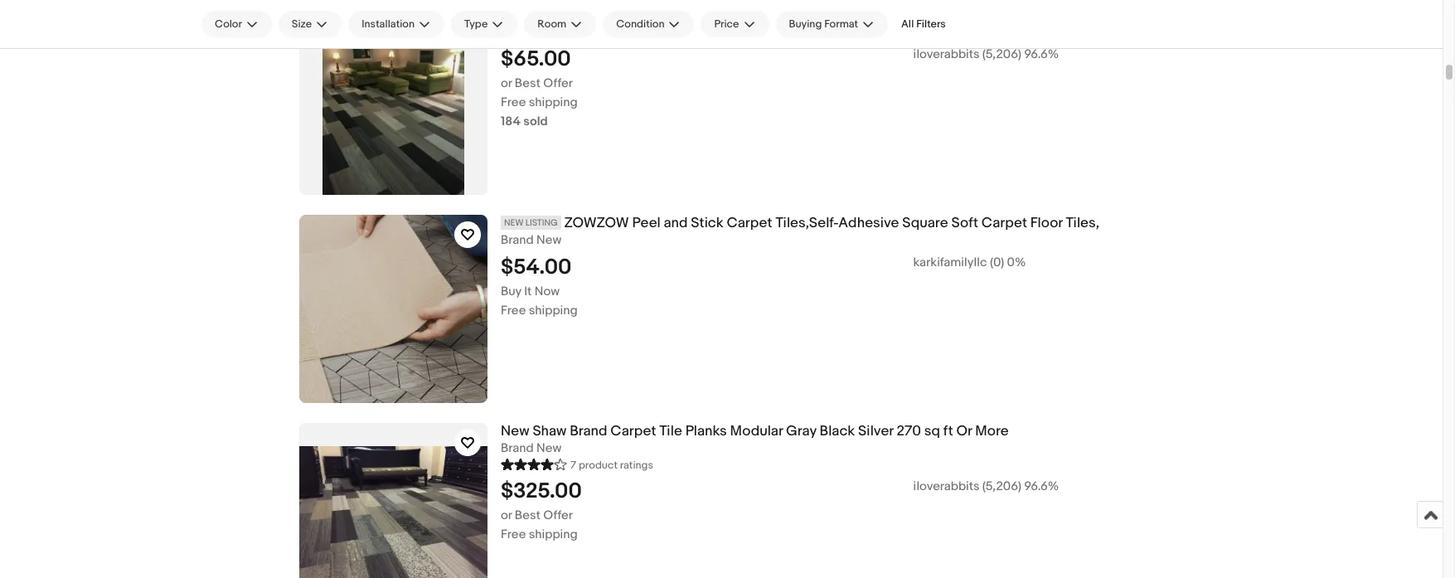 Task type: locate. For each thing, give the bounding box(es) containing it.
condition
[[616, 17, 665, 31]]

or
[[959, 7, 971, 23], [501, 75, 512, 91], [501, 508, 512, 523]]

0 vertical spatial silver
[[818, 7, 853, 23]]

free inside $65.00 or best offer free shipping 184 sold
[[501, 94, 526, 110]]

1 vertical spatial ft
[[944, 423, 954, 440]]

2 offer from the top
[[544, 508, 573, 523]]

filters
[[917, 17, 946, 31]]

1 horizontal spatial silver
[[859, 423, 894, 440]]

sq inside the new shaw carpet tile planks modular gray black silver 45 sq ft + 9x36 or 18x36 brand new
[[877, 7, 893, 23]]

0 vertical spatial 96.6%
[[1025, 46, 1060, 62]]

1 offer from the top
[[544, 75, 573, 91]]

free for $65.00
[[501, 94, 526, 110]]

buying
[[789, 17, 822, 31]]

0 vertical spatial ft
[[896, 7, 906, 23]]

price
[[715, 17, 740, 31]]

iloverabbits (5,206) 96.6% down more on the bottom of the page
[[914, 478, 1060, 494]]

carpet up the ratings
[[611, 423, 657, 440]]

offer down $65.00
[[544, 75, 573, 91]]

shipping down $325.00
[[529, 527, 578, 542]]

best inside $325.00 or best offer free shipping
[[515, 508, 541, 523]]

1 vertical spatial (5,206)
[[983, 478, 1022, 494]]

shaw inside the new shaw carpet tile planks modular gray black silver 45 sq ft + 9x36 or 18x36 brand new
[[533, 7, 567, 23]]

ratings
[[620, 459, 654, 472]]

silver left 45 at the right top of page
[[818, 7, 853, 23]]

price button
[[701, 11, 769, 37]]

sq
[[877, 7, 893, 23], [925, 423, 941, 440]]

shipping inside $65.00 or best offer free shipping 184 sold
[[529, 94, 578, 110]]

carpet inside the new shaw carpet tile planks modular gray black silver 45 sq ft + 9x36 or 18x36 brand new
[[570, 7, 616, 23]]

0 vertical spatial modular
[[690, 7, 743, 23]]

best inside $65.00 or best offer free shipping 184 sold
[[515, 75, 541, 91]]

0 horizontal spatial ft
[[896, 7, 906, 23]]

1 horizontal spatial sq
[[925, 423, 941, 440]]

iloverabbits
[[914, 46, 980, 62], [914, 478, 980, 494]]

tile inside new shaw brand carpet tile planks modular gray black silver 270 sq ft or more brand new
[[660, 423, 683, 440]]

96.6%
[[1025, 46, 1060, 62], [1025, 478, 1060, 494]]

shipping
[[529, 94, 578, 110], [529, 303, 578, 318], [529, 527, 578, 542]]

1 vertical spatial planks
[[686, 423, 727, 440]]

45
[[856, 7, 874, 23]]

1 vertical spatial shaw
[[533, 423, 567, 440]]

1 vertical spatial 96.6%
[[1025, 478, 1060, 494]]

all
[[902, 17, 914, 31]]

0 vertical spatial iloverabbits
[[914, 46, 980, 62]]

3 free from the top
[[501, 527, 526, 542]]

1 best from the top
[[515, 75, 541, 91]]

0 vertical spatial (5,206)
[[983, 46, 1022, 62]]

0 vertical spatial iloverabbits (5,206) 96.6%
[[914, 46, 1060, 62]]

1 vertical spatial black
[[820, 423, 855, 440]]

brand inside new listing zowzow peel and stick carpet tiles,self-adhesive square soft carpet floor tiles, brand new
[[501, 232, 534, 248]]

free down buy at the left
[[501, 303, 526, 318]]

1 vertical spatial offer
[[544, 508, 573, 523]]

1 vertical spatial free
[[501, 303, 526, 318]]

carpet inside new shaw brand carpet tile planks modular gray black silver 270 sq ft or more brand new
[[611, 423, 657, 440]]

0 vertical spatial gray
[[746, 7, 776, 23]]

or down $325.00
[[501, 508, 512, 523]]

+
[[909, 7, 918, 23]]

0 vertical spatial or
[[959, 7, 971, 23]]

sq right 45 at the right top of page
[[877, 7, 893, 23]]

0 horizontal spatial sq
[[877, 7, 893, 23]]

(0)
[[990, 254, 1005, 270]]

9x36
[[921, 7, 955, 23]]

1 vertical spatial modular
[[730, 423, 783, 440]]

new up $325.00
[[537, 440, 562, 456]]

2 96.6% from the top
[[1025, 478, 1060, 494]]

shaw up $65.00
[[533, 7, 567, 23]]

1 vertical spatial or
[[501, 75, 512, 91]]

ft left "+"
[[896, 7, 906, 23]]

free down $325.00
[[501, 527, 526, 542]]

iloverabbits (5,206) 96.6%
[[914, 46, 1060, 62], [914, 478, 1060, 494]]

0 vertical spatial black
[[779, 7, 815, 23]]

size
[[292, 17, 312, 31]]

1 free from the top
[[501, 94, 526, 110]]

best
[[515, 75, 541, 91], [515, 508, 541, 523]]

(5,206)
[[983, 46, 1022, 62], [983, 478, 1022, 494]]

new down listing
[[537, 232, 562, 248]]

0 vertical spatial sq
[[877, 7, 893, 23]]

black left 270
[[820, 423, 855, 440]]

shaw
[[533, 7, 567, 23], [533, 423, 567, 440]]

iloverabbits down filters
[[914, 46, 980, 62]]

1 horizontal spatial tile
[[660, 423, 683, 440]]

condition button
[[603, 11, 695, 37]]

new shaw carpet tile planks modular gray black silver 45 sq ft + 9x36 or 18x36 brand new
[[501, 7, 1014, 40]]

1 vertical spatial best
[[515, 508, 541, 523]]

2 iloverabbits from the top
[[914, 478, 980, 494]]

or inside $65.00 or best offer free shipping 184 sold
[[501, 75, 512, 91]]

shipping down now
[[529, 303, 578, 318]]

1 shipping from the top
[[529, 94, 578, 110]]

product
[[579, 459, 618, 472]]

0 vertical spatial best
[[515, 75, 541, 91]]

room button
[[525, 11, 597, 37]]

shipping inside $325.00 or best offer free shipping
[[529, 527, 578, 542]]

brand up $65.00
[[501, 24, 534, 40]]

black left format
[[779, 7, 815, 23]]

4.5 out of 5 stars. image
[[501, 456, 567, 472]]

ft left or
[[944, 423, 954, 440]]

2 free from the top
[[501, 303, 526, 318]]

free for $54.00
[[501, 303, 526, 318]]

$54.00
[[501, 254, 572, 280]]

1 horizontal spatial ft
[[944, 423, 954, 440]]

peel
[[632, 215, 661, 231]]

planks
[[645, 7, 687, 23], [686, 423, 727, 440]]

offer down $325.00
[[544, 508, 573, 523]]

tile
[[619, 7, 642, 23], [660, 423, 683, 440]]

best for $325.00
[[515, 508, 541, 523]]

2 shaw from the top
[[533, 423, 567, 440]]

ft inside the new shaw carpet tile planks modular gray black silver 45 sq ft + 9x36 or 18x36 brand new
[[896, 7, 906, 23]]

gray
[[746, 7, 776, 23], [786, 423, 817, 440]]

free up 184
[[501, 94, 526, 110]]

shipping inside $54.00 buy it now free shipping
[[529, 303, 578, 318]]

ft
[[896, 7, 906, 23], [944, 423, 954, 440]]

shaw inside new shaw brand carpet tile planks modular gray black silver 270 sq ft or more brand new
[[533, 423, 567, 440]]

0 horizontal spatial tile
[[619, 7, 642, 23]]

1 vertical spatial silver
[[859, 423, 894, 440]]

new shaw brand carpet tile planks modular gray black silver 270 sq ft or more image
[[299, 423, 488, 578]]

sq right 270
[[925, 423, 941, 440]]

offer for $65.00
[[544, 75, 573, 91]]

0 horizontal spatial black
[[779, 7, 815, 23]]

best down $65.00
[[515, 75, 541, 91]]

(5,206) down 18x36
[[983, 46, 1022, 62]]

0 vertical spatial planks
[[645, 7, 687, 23]]

2 vertical spatial free
[[501, 527, 526, 542]]

offer inside $325.00 or best offer free shipping
[[544, 508, 573, 523]]

(5,206) down more on the bottom of the page
[[983, 478, 1022, 494]]

1 horizontal spatial black
[[820, 423, 855, 440]]

free inside $54.00 buy it now free shipping
[[501, 303, 526, 318]]

carpet
[[570, 7, 616, 23], [727, 215, 773, 231], [982, 215, 1028, 231], [611, 423, 657, 440]]

0 vertical spatial tile
[[619, 7, 642, 23]]

new shaw brand carpet tile planks modular gray black silver 270 sq ft or more link
[[501, 423, 1326, 440]]

or inside the new shaw carpet tile planks modular gray black silver 45 sq ft + 9x36 or 18x36 brand new
[[959, 7, 971, 23]]

offer for $325.00
[[544, 508, 573, 523]]

brand
[[501, 24, 534, 40], [501, 232, 534, 248], [570, 423, 608, 440], [501, 440, 534, 456]]

square
[[903, 215, 949, 231]]

$65.00
[[501, 46, 571, 72]]

0 vertical spatial shipping
[[529, 94, 578, 110]]

1 vertical spatial tile
[[660, 423, 683, 440]]

1 vertical spatial sq
[[925, 423, 941, 440]]

shaw up 4.5 out of 5 stars. image
[[533, 423, 567, 440]]

0 horizontal spatial gray
[[746, 7, 776, 23]]

iloverabbits down or
[[914, 478, 980, 494]]

offer inside $65.00 or best offer free shipping 184 sold
[[544, 75, 573, 91]]

buying format
[[789, 17, 859, 31]]

brand down listing
[[501, 232, 534, 248]]

1 vertical spatial iloverabbits
[[914, 478, 980, 494]]

1 shaw from the top
[[533, 7, 567, 23]]

2 best from the top
[[515, 508, 541, 523]]

or
[[957, 423, 973, 440]]

listing
[[526, 217, 558, 228]]

1 horizontal spatial gray
[[786, 423, 817, 440]]

0 vertical spatial free
[[501, 94, 526, 110]]

carpet right stick
[[727, 215, 773, 231]]

2 vertical spatial or
[[501, 508, 512, 523]]

or inside $325.00 or best offer free shipping
[[501, 508, 512, 523]]

modular
[[690, 7, 743, 23], [730, 423, 783, 440]]

shaw for brand
[[533, 423, 567, 440]]

new shaw brand carpet tile planks modular gray black silver 270 sq ft or more brand new
[[501, 423, 1009, 456]]

carpet right soft
[[982, 215, 1028, 231]]

1 vertical spatial iloverabbits (5,206) 96.6%
[[914, 478, 1060, 494]]

silver
[[818, 7, 853, 23], [859, 423, 894, 440]]

carpet right room
[[570, 7, 616, 23]]

or down $65.00
[[501, 75, 512, 91]]

0 vertical spatial shaw
[[533, 7, 567, 23]]

1 vertical spatial gray
[[786, 423, 817, 440]]

0 horizontal spatial silver
[[818, 7, 853, 23]]

black
[[779, 7, 815, 23], [820, 423, 855, 440]]

black inside new shaw brand carpet tile planks modular gray black silver 270 sq ft or more brand new
[[820, 423, 855, 440]]

offer
[[544, 75, 573, 91], [544, 508, 573, 523]]

0 vertical spatial offer
[[544, 75, 573, 91]]

or for $325.00
[[501, 508, 512, 523]]

$325.00
[[501, 478, 582, 504]]

karkifamilyllc (0) 0%
[[914, 254, 1027, 270]]

floor
[[1031, 215, 1063, 231]]

shipping up sold
[[529, 94, 578, 110]]

2 vertical spatial shipping
[[529, 527, 578, 542]]

0%
[[1008, 254, 1027, 270]]

1 vertical spatial shipping
[[529, 303, 578, 318]]

2 shipping from the top
[[529, 303, 578, 318]]

and
[[664, 215, 688, 231]]

3 shipping from the top
[[529, 527, 578, 542]]

free
[[501, 94, 526, 110], [501, 303, 526, 318], [501, 527, 526, 542]]

color button
[[202, 11, 272, 37]]

silver left 270
[[859, 423, 894, 440]]

1 iloverabbits from the top
[[914, 46, 980, 62]]

or right 9x36
[[959, 7, 971, 23]]

free inside $325.00 or best offer free shipping
[[501, 527, 526, 542]]

type button
[[451, 11, 518, 37]]

new
[[501, 7, 530, 23], [537, 24, 562, 40], [504, 217, 524, 228], [537, 232, 562, 248], [501, 423, 530, 440], [537, 440, 562, 456]]

1 (5,206) from the top
[[983, 46, 1022, 62]]

best down $325.00
[[515, 508, 541, 523]]

it
[[524, 284, 532, 299]]

2 iloverabbits (5,206) 96.6% from the top
[[914, 478, 1060, 494]]

iloverabbits (5,206) 96.6% down 18x36
[[914, 46, 1060, 62]]



Task type: describe. For each thing, give the bounding box(es) containing it.
270
[[897, 423, 922, 440]]

zowzow peel and stick carpet tiles,self-adhesive square soft carpet floor tiles, image
[[299, 215, 488, 403]]

modular inside the new shaw carpet tile planks modular gray black silver 45 sq ft + 9x36 or 18x36 brand new
[[690, 7, 743, 23]]

brand inside the new shaw carpet tile planks modular gray black silver 45 sq ft + 9x36 or 18x36 brand new
[[501, 24, 534, 40]]

$325.00 or best offer free shipping
[[501, 478, 582, 542]]

18x36
[[975, 7, 1014, 23]]

gray inside new shaw brand carpet tile planks modular gray black silver 270 sq ft or more brand new
[[786, 423, 817, 440]]

$65.00 or best offer free shipping 184 sold
[[501, 46, 578, 129]]

soft
[[952, 215, 979, 231]]

black inside the new shaw carpet tile planks modular gray black silver 45 sq ft + 9x36 or 18x36 brand new
[[779, 7, 815, 23]]

sold
[[524, 113, 548, 129]]

more
[[976, 423, 1009, 440]]

gray inside the new shaw carpet tile planks modular gray black silver 45 sq ft + 9x36 or 18x36 brand new
[[746, 7, 776, 23]]

stick
[[691, 215, 724, 231]]

silver inside the new shaw carpet tile planks modular gray black silver 45 sq ft + 9x36 or 18x36 brand new
[[818, 7, 853, 23]]

installation
[[362, 17, 415, 31]]

shipping for $54.00
[[529, 303, 578, 318]]

buying format button
[[776, 11, 888, 37]]

shaw for carpet
[[533, 7, 567, 23]]

planks inside the new shaw carpet tile planks modular gray black silver 45 sq ft + 9x36 or 18x36 brand new
[[645, 7, 687, 23]]

shipping for $325.00
[[529, 527, 578, 542]]

installation button
[[349, 11, 445, 37]]

shipping for $65.00
[[529, 94, 578, 110]]

karkifamilyllc
[[914, 254, 988, 270]]

1 96.6% from the top
[[1025, 46, 1060, 62]]

best for $65.00
[[515, 75, 541, 91]]

color
[[215, 17, 242, 31]]

all filters
[[902, 17, 946, 31]]

$54.00 buy it now free shipping
[[501, 254, 578, 318]]

new left room
[[501, 7, 530, 23]]

planks inside new shaw brand carpet tile planks modular gray black silver 270 sq ft or more brand new
[[686, 423, 727, 440]]

room
[[538, 17, 567, 31]]

or for $65.00
[[501, 75, 512, 91]]

7 product ratings link
[[501, 456, 654, 472]]

new shaw carpet tile planks modular gray black silver 45 sq ft + 9x36 or 18x36 image
[[299, 7, 488, 195]]

adhesive
[[839, 215, 900, 231]]

ft inside new shaw brand carpet tile planks modular gray black silver 270 sq ft or more brand new
[[944, 423, 954, 440]]

tiles,self-
[[776, 215, 839, 231]]

tiles,
[[1066, 215, 1100, 231]]

new up 4.5 out of 5 stars. image
[[501, 423, 530, 440]]

2 (5,206) from the top
[[983, 478, 1022, 494]]

brand up 7 product ratings link
[[570, 423, 608, 440]]

tile inside the new shaw carpet tile planks modular gray black silver 45 sq ft + 9x36 or 18x36 brand new
[[619, 7, 642, 23]]

now
[[535, 284, 560, 299]]

modular inside new shaw brand carpet tile planks modular gray black silver 270 sq ft or more brand new
[[730, 423, 783, 440]]

7 product ratings
[[571, 459, 654, 472]]

silver inside new shaw brand carpet tile planks modular gray black silver 270 sq ft or more brand new
[[859, 423, 894, 440]]

184
[[501, 113, 521, 129]]

new listing zowzow peel and stick carpet tiles,self-adhesive square soft carpet floor tiles, brand new
[[501, 215, 1100, 248]]

brand up $325.00
[[501, 440, 534, 456]]

new shaw carpet tile planks modular gray black silver 45 sq ft + 9x36 or 18x36 link
[[501, 7, 1326, 24]]

sq inside new shaw brand carpet tile planks modular gray black silver 270 sq ft or more brand new
[[925, 423, 941, 440]]

1 iloverabbits (5,206) 96.6% from the top
[[914, 46, 1060, 62]]

7
[[571, 459, 577, 472]]

buy
[[501, 284, 522, 299]]

size button
[[279, 11, 342, 37]]

type
[[465, 17, 488, 31]]

all filters button
[[895, 11, 953, 37]]

format
[[825, 17, 859, 31]]

new up $65.00
[[537, 24, 562, 40]]

zowzow
[[565, 215, 629, 231]]

new left listing
[[504, 217, 524, 228]]

free for $325.00
[[501, 527, 526, 542]]



Task type: vqa. For each thing, say whether or not it's contained in the screenshot.
1st 61%
no



